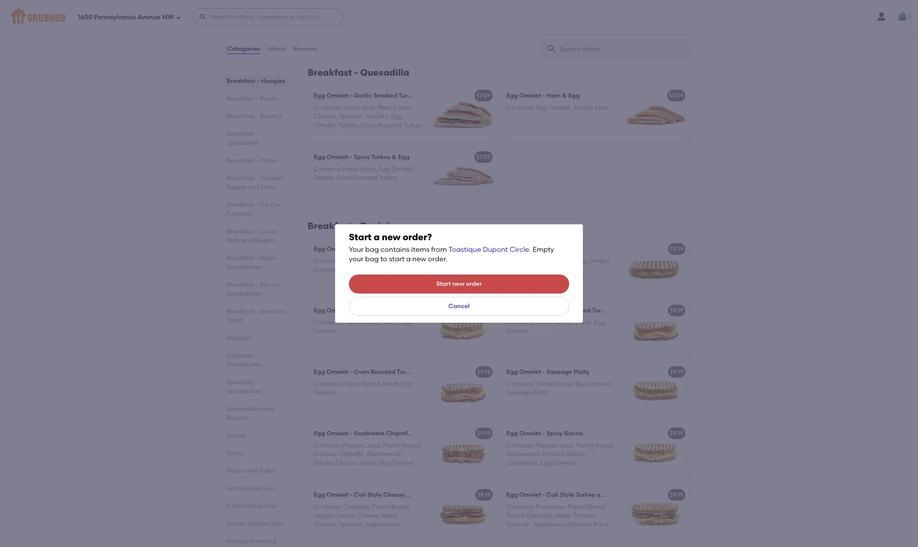 Task type: describe. For each thing, give the bounding box(es) containing it.
avenue
[[137, 13, 161, 21]]

bacon, inside "contains: panini bread, applewood smoked bacon, egg omelet"
[[339, 267, 359, 274]]

egg omelet - egg image for contains: panini bread, egg omelet
[[624, 240, 689, 296]]

breakfast - loose rolls and bagels tab
[[227, 227, 287, 245]]

new inside empty your bag to start a new order.
[[413, 255, 426, 264]]

contains: for egg omelet - applewood smoked bacon
[[314, 258, 342, 265]]

start new order button
[[349, 275, 569, 294]]

soups
[[227, 468, 245, 475]]

toasted
[[260, 175, 283, 182]]

breakfast - bowls tab
[[227, 94, 287, 103]]

try
[[260, 201, 269, 209]]

quesadilla inside breakfast - quesadilla
[[227, 139, 258, 147]]

$7.09 for contains: egg omelet, tortilla, ham
[[669, 92, 684, 99]]

hot holiday sips
[[227, 485, 274, 493]]

salads
[[227, 432, 247, 440]]

specialty
[[227, 379, 254, 386]]

egg omelet - spicy bacon image
[[624, 425, 689, 481]]

treats
[[227, 547, 245, 548]]

breakfast - hoagies
[[227, 77, 285, 85]]

1 horizontal spatial sausage
[[547, 369, 572, 376]]

plain
[[378, 104, 392, 112]]

contains: for egg omelet - ham & egg
[[506, 104, 534, 112]]

meat, inside contains: cheddar, panini bread, veggie cream cheese, meat, tomato, spinach, applewood smoked bacon, egg omelet
[[382, 513, 399, 520]]

- inside breakfast - biscuit sandwiches
[[256, 281, 259, 289]]

circle
[[510, 246, 529, 254]]

1 horizontal spatial breakfast - quesadilla
[[308, 67, 409, 78]]

reviews
[[293, 45, 317, 52]]

tortilla
[[338, 21, 358, 28]]

holiday for hot
[[239, 485, 261, 493]]

new inside button
[[452, 281, 465, 288]]

bread, inside contains: pepper jack, panini bread, creamy chipotle, applewood smoked bacon, salsa, egg omelet
[[403, 442, 422, 450]]

jack, for applewood
[[366, 442, 382, 450]]

order?
[[403, 232, 432, 243]]

oven inside contains: garlic aioli, plain cream cheese, spinach, tomato, egg omelet, tortilla, oven roasted turkey
[[361, 122, 376, 129]]

meat, for honey
[[576, 319, 593, 327]]

0 vertical spatial a
[[374, 232, 380, 243]]

panini inside contains: pepper jack, panini bread, applewood smoked bacon, jalapenos, egg omelet
[[576, 442, 594, 450]]

panini down honey
[[536, 319, 554, 327]]

$9.19 for egg omelet - oven roasted turkey
[[477, 369, 491, 376]]

salsa, inside contains: pepper jack, panini bread, creamy chipotle, applewood smoked bacon, salsa, egg omelet
[[361, 460, 378, 467]]

frozen holiday sips
[[227, 521, 283, 528]]

omelet, inside contains: fresh salsa, egg omelet, tortilla, oven roasted turkey
[[392, 166, 415, 173]]

contains: cheddar, fresh salsa, egg omelet, tortilla burrito
[[314, 12, 419, 28]]

about button
[[267, 34, 286, 65]]

tomato, for panini
[[573, 513, 597, 520]]

creamy
[[314, 451, 337, 458]]

spinach, inside contains: garlic aioli, plain cream cheese, spinach, tomato, egg omelet, tortilla, oven roasted turkey
[[339, 113, 364, 120]]

breakfast - biscuit sandwiches
[[227, 281, 279, 298]]

breakfast - try our favorites tab
[[227, 201, 287, 219]]

holiday sweets & treats tab
[[227, 537, 287, 548]]

honey
[[547, 307, 565, 314]]

panini inside contains: pepper jack, panini bread, creamy chipotle, applewood smoked bacon, salsa, egg omelet
[[383, 442, 401, 450]]

2 horizontal spatial ham
[[596, 104, 610, 112]]

aioli,
[[362, 104, 376, 112]]

our
[[270, 201, 281, 209]]

bagels inside breakfast - toasted bagels and more
[[227, 184, 246, 191]]

bowls tab
[[227, 449, 287, 458]]

ranch inside contains: provolone, panini bread, ranch dressing, meat, tomato, spinach, applewood smoked bacon, egg omelet
[[506, 513, 525, 520]]

$9.19 for egg omelet - cali style turkey and bacon ranch
[[670, 492, 684, 499]]

burrito
[[359, 21, 379, 28]]

panini inside contains: provolone, panini bread, ranch dressing, meat, tomato, spinach, applewood smoked bacon, egg omelet
[[568, 504, 586, 511]]

hoagies inside tab
[[227, 335, 251, 342]]

breakfast for breakfast - biscuit sandwiches "tab"
[[227, 281, 255, 289]]

items
[[411, 246, 430, 254]]

sandwiches inside specialty sandwiches 'tab'
[[227, 388, 262, 395]]

2 horizontal spatial tortilla,
[[573, 104, 594, 112]]

contains: for egg omelet - egg
[[506, 258, 534, 265]]

cancel button
[[349, 297, 569, 316]]

egg inside contains: garlic aioli, plain cream cheese, spinach, tomato, egg omelet, tortilla, oven roasted turkey
[[391, 113, 402, 120]]

sides
[[259, 468, 275, 475]]

cancel
[[448, 303, 470, 310]]

oven inside contains: fresh salsa, egg omelet, tortilla, oven roasted turkey
[[336, 174, 352, 182]]

categories
[[227, 45, 260, 52]]

2 vertical spatial oven
[[354, 369, 369, 376]]

panini down empty
[[536, 258, 554, 265]]

- inside breakfast - bagel sandwiches
[[256, 255, 259, 262]]

specialty sandwiches
[[227, 379, 262, 395]]

sips for hot holiday sips
[[262, 485, 274, 493]]

3 button
[[898, 9, 911, 25]]

about
[[268, 45, 286, 52]]

egg omelet - ham
[[314, 307, 368, 314]]

bacon, inside contains: provolone, panini bread, ranch dressing, meat, tomato, spinach, applewood smoked bacon, egg omelet
[[594, 521, 614, 529]]

0 vertical spatial new
[[382, 232, 401, 243]]

from
[[431, 246, 447, 254]]

cheddar, for tortilla
[[343, 12, 370, 19]]

contains: for egg omelet - spicy bacon
[[506, 442, 534, 450]]

egg omelet - garlic smoked turkey & egg
[[314, 92, 437, 99]]

more
[[261, 184, 276, 191]]

omelet, inside contains: cheddar, fresh salsa, egg omelet, tortilla burrito
[[314, 21, 337, 28]]

bowls inside "bowls" tab
[[227, 450, 243, 457]]

bread, inside contains: cheddar, panini bread, veggie cream cheese, meat, tomato, spinach, applewood smoked bacon, egg omelet
[[391, 504, 411, 511]]

panini inside contains: panini bread, egg omelet, sausage patty
[[536, 381, 554, 388]]

frozen
[[227, 521, 246, 528]]

your
[[349, 255, 364, 264]]

egg inside contains: panini bread, egg omelet, sausage patty
[[576, 381, 587, 388]]

turkey inside contains: fresh salsa, egg omelet, tortilla, oven roasted turkey
[[379, 174, 397, 182]]

a inside empty your bag to start a new order.
[[406, 255, 411, 264]]

omelet, inside contains: panini bread, egg omelet, sausage patty
[[589, 381, 612, 388]]

$9.19 for egg omelet - honey smoked turkey
[[670, 307, 684, 314]]

smoked inside contains: cheddar, panini bread, veggie cream cheese, meat, tomato, spinach, applewood smoked bacon, egg omelet
[[314, 530, 337, 537]]

spinach, inside contains: provolone, panini bread, ranch dressing, meat, tomato, spinach, applewood smoked bacon, egg omelet
[[506, 521, 532, 529]]

hot holiday sips tab
[[227, 485, 287, 494]]

bacon, inside contains: pepper jack, panini bread, creamy chipotle, applewood smoked bacon, salsa, egg omelet
[[339, 460, 359, 467]]

fresh inside contains: fresh salsa, egg omelet, tortilla, oven roasted turkey
[[343, 166, 359, 173]]

iced holiday sips
[[227, 503, 277, 510]]

contains: fresh salsa, egg omelet, tortilla, oven roasted turkey
[[314, 166, 415, 182]]

contains: for egg omelet - ham
[[314, 319, 342, 327]]

bowls inside breakfast - bowls tab
[[260, 95, 277, 102]]

meat, inside contains: provolone, panini bread, ranch dressing, meat, tomato, spinach, applewood smoked bacon, egg omelet
[[555, 513, 571, 520]]

breakfast for breakfast - avocado toast tab
[[227, 308, 255, 315]]

sandwiches inside breakfast - biscuit sandwiches
[[227, 290, 262, 298]]

iced holiday sips tab
[[227, 502, 287, 511]]

breakfast - bagel sandwiches
[[227, 255, 277, 271]]

magnifying glass icon image
[[546, 44, 557, 54]]

egg omelet - southwest chipotle bacon image
[[432, 425, 496, 481]]

omelet inside "contains: panini bread, applewood smoked bacon, egg omelet"
[[373, 267, 395, 274]]

panini inside "contains: panini bread, applewood smoked bacon, egg omelet"
[[343, 258, 361, 265]]

breakfast for breakfast - burritos tab
[[227, 113, 255, 120]]

cheese, inside contains: cheddar, panini bread, veggie cream cheese, meat, tomato, spinach, applewood smoked bacon, egg omelet
[[357, 513, 381, 520]]

biscuit
[[260, 281, 279, 289]]

breakfast for breakfast - hoagies "tab"
[[227, 77, 255, 85]]

1600 pennsylvania avenue nw
[[78, 13, 174, 21]]

and inside breakfast - toasted bagels and more
[[248, 184, 259, 191]]

egg omelet - oven roasted turkey image
[[432, 363, 496, 419]]

- inside breakfast - loose rolls and bagels
[[256, 228, 259, 235]]

bread, inside "contains: panini bread, applewood smoked bacon, egg omelet"
[[363, 258, 382, 265]]

and inside breakfast - loose rolls and bagels
[[242, 237, 253, 244]]

applewood inside contains: provolone, panini bread, ranch dressing, meat, tomato, spinach, applewood smoked bacon, egg omelet
[[533, 521, 567, 529]]

egg inside contains: pepper jack, panini bread, applewood smoked bacon, jalapenos, egg omelet
[[540, 460, 552, 467]]

meat, for ham
[[383, 319, 400, 327]]

tomato, inside contains: cheddar, panini bread, veggie cream cheese, meat, tomato, spinach, applewood smoked bacon, egg omelet
[[314, 521, 338, 529]]

cream inside contains: garlic aioli, plain cream cheese, spinach, tomato, egg omelet, tortilla, oven roasted turkey
[[393, 104, 414, 112]]

avocado
[[260, 308, 286, 315]]

egg omelet - sausage patty image
[[624, 363, 689, 419]]

start a new order?
[[349, 232, 432, 243]]

breakfast - burritos tab
[[227, 112, 287, 121]]

patty inside contains: panini bread, egg omelet, sausage patty
[[533, 390, 549, 397]]

start for start new order
[[436, 281, 451, 288]]

contains: pepper jack, panini bread, applewood smoked bacon, jalapenos, egg omelet
[[506, 442, 614, 467]]

egg omelet - spicy bacon
[[506, 430, 583, 438]]

order.
[[428, 255, 448, 264]]

panini down egg omelet - oven roasted turkey
[[343, 381, 361, 388]]

bread, inside contains: panini bread, egg omelet, sausage patty
[[555, 381, 574, 388]]

toastique
[[449, 246, 481, 254]]

breakfast for breakfast - bagel sandwiches tab
[[227, 255, 255, 262]]

breakfast - bagel sandwiches tab
[[227, 254, 287, 272]]

bread, inside contains: provolone, panini bread, ranch dressing, meat, tomato, spinach, applewood smoked bacon, egg omelet
[[587, 504, 606, 511]]

contains: for egg omelet - cali style cheesy turkey and bacon
[[314, 504, 342, 511]]

omelet, inside contains: garlic aioli, plain cream cheese, spinach, tomato, egg omelet, tortilla, oven roasted turkey
[[314, 122, 337, 129]]

pepper for spicy
[[536, 442, 557, 450]]

cheesy
[[383, 492, 405, 499]]

salads tab
[[227, 432, 287, 441]]

holiday sweets & treats
[[227, 538, 277, 548]]

start for start a new order?
[[349, 232, 372, 243]]

egg inside contains: pepper jack, panini bread, creamy chipotle, applewood smoked bacon, salsa, egg omelet
[[379, 460, 391, 467]]

soups and sides
[[227, 468, 275, 475]]

breakfast - toasted bagels and more
[[227, 175, 283, 191]]

breakfast - try our favorites
[[227, 201, 281, 218]]

contains: panini bread, meat, egg omelet for honey
[[506, 319, 605, 335]]

bagels inside breakfast - loose rolls and bagels
[[255, 237, 274, 244]]

smoked inside contains: pepper jack, panini bread, creamy chipotle, applewood smoked bacon, salsa, egg omelet
[[314, 460, 337, 467]]

tortilla, inside contains: garlic aioli, plain cream cheese, spinach, tomato, egg omelet, tortilla, oven roasted turkey
[[338, 122, 360, 129]]

egg inside "contains: panini bread, applewood smoked bacon, egg omelet"
[[361, 267, 372, 274]]

roasted inside contains: fresh salsa, egg omelet, tortilla, oven roasted turkey
[[353, 174, 377, 182]]

rolls
[[227, 237, 240, 244]]

egg omelet - cali style cheesy turkey and bacon image
[[432, 486, 496, 542]]

frozen holiday sips tab
[[227, 520, 287, 529]]

omelet inside contains: pepper jack, panini bread, creamy chipotle, applewood smoked bacon, salsa, egg omelet
[[392, 460, 414, 467]]

applewood inside contains: cheddar, panini bread, veggie cream cheese, meat, tomato, spinach, applewood smoked bacon, egg omelet
[[366, 521, 400, 529]]

hoagies tab
[[227, 334, 287, 343]]

contains: pepper jack, panini bread, creamy chipotle, applewood smoked bacon, salsa, egg omelet
[[314, 442, 422, 467]]

egg omelet - oven roasted turkey
[[314, 369, 416, 376]]

loose
[[260, 228, 277, 235]]

panini down the egg omelet - ham
[[343, 319, 361, 327]]

breakfast - loose rolls and bagels
[[227, 228, 277, 244]]

0 vertical spatial garlic
[[354, 92, 372, 99]]

bread, inside contains: pepper jack, panini bread, applewood smoked bacon, jalapenos, egg omelet
[[595, 442, 614, 450]]

cheese, inside contains: garlic aioli, plain cream cheese, spinach, tomato, egg omelet, tortilla, oven roasted turkey
[[314, 113, 337, 120]]

1 horizontal spatial patty
[[574, 369, 590, 376]]

2 vertical spatial roasted
[[371, 369, 395, 376]]

panini up "start a new order?"
[[360, 221, 389, 231]]

holiday for iced
[[241, 503, 263, 510]]

breakfast - panini tab
[[227, 156, 287, 165]]

dressing,
[[527, 513, 553, 520]]

egg omelet - southwest chipotle bacon
[[314, 430, 432, 438]]

egg omelet - cali style turkey and bacon ranch
[[506, 492, 649, 499]]

smoked inside contains: provolone, panini bread, ranch dressing, meat, tomato, spinach, applewood smoked bacon, egg omelet
[[568, 521, 592, 529]]

your
[[349, 246, 364, 254]]

style for provolone,
[[560, 492, 575, 499]]

contains: for egg omelet - southwest chipotle bacon
[[314, 442, 342, 450]]

main navigation navigation
[[0, 0, 918, 34]]

ham for egg
[[354, 307, 368, 314]]

cheddar, for cheese,
[[343, 504, 370, 511]]

egg inside contains: provolone, panini bread, ranch dressing, meat, tomato, spinach, applewood smoked bacon, egg omelet
[[506, 530, 518, 537]]

holiday for frozen
[[247, 521, 270, 528]]

0 horizontal spatial svg image
[[199, 13, 206, 20]]

chipotle,
[[339, 451, 365, 458]]

iced
[[227, 503, 240, 510]]



Task type: locate. For each thing, give the bounding box(es) containing it.
1 vertical spatial garlic
[[343, 104, 361, 112]]

1 vertical spatial cheddar,
[[343, 504, 370, 511]]

0 vertical spatial start
[[349, 232, 372, 243]]

breakfast inside breakfast - try our favorites
[[227, 201, 255, 209]]

1 horizontal spatial ranch
[[630, 492, 649, 499]]

1 vertical spatial cheese,
[[357, 513, 381, 520]]

veggie
[[314, 513, 334, 520]]

breakfast - panini up breakfast - toasted bagels and more
[[227, 157, 278, 164]]

1 horizontal spatial start
[[436, 281, 451, 288]]

breakfast up your
[[308, 221, 352, 231]]

sandwiches inside breakfast - bagel sandwiches
[[227, 264, 262, 271]]

2 cali from the left
[[547, 492, 559, 499]]

breakfast - bowls
[[227, 95, 277, 102]]

omelet inside contains: pepper jack, panini bread, applewood smoked bacon, jalapenos, egg omelet
[[553, 460, 575, 467]]

holiday down soups and sides
[[239, 485, 261, 493]]

1 vertical spatial fresh
[[343, 166, 359, 173]]

sips for iced holiday sips
[[265, 503, 277, 510]]

contains:
[[314, 12, 342, 19], [314, 104, 342, 112], [506, 104, 534, 112], [314, 166, 342, 173], [314, 258, 342, 265], [506, 258, 534, 265], [314, 319, 342, 327], [506, 319, 534, 327], [314, 381, 342, 388], [506, 381, 534, 388], [314, 442, 342, 450], [506, 442, 534, 450], [314, 504, 342, 511], [506, 504, 534, 511]]

- inside breakfast - quesadilla
[[256, 130, 259, 138]]

egg omelet - applewood smoked bacon image
[[432, 240, 496, 296]]

spinach,
[[339, 113, 364, 120], [339, 521, 365, 529], [506, 521, 532, 529]]

2 cheddar, from the top
[[343, 504, 370, 511]]

1 horizontal spatial hoagies
[[261, 77, 285, 85]]

$9.19
[[477, 246, 491, 253], [670, 246, 684, 253], [670, 307, 684, 314], [477, 369, 491, 376], [670, 369, 684, 376], [477, 430, 491, 438], [670, 430, 684, 438], [477, 492, 491, 499], [670, 492, 684, 499]]

contains: garlic aioli, plain cream cheese, spinach, tomato, egg omelet, tortilla, oven roasted turkey
[[314, 104, 422, 129]]

sandwiches down ciabatta
[[227, 361, 262, 369]]

panini up toasted
[[260, 157, 278, 164]]

style up provolone,
[[560, 492, 575, 499]]

jalapenos,
[[506, 460, 539, 467]]

holiday down iced holiday sips tab
[[247, 521, 270, 528]]

$7.09 for contains: fresh salsa, egg omelet, tortilla, oven roasted turkey
[[476, 154, 491, 161]]

egg omelet - spicy turkey & egg
[[314, 154, 410, 161]]

cheddar, inside contains: cheddar, fresh salsa, egg omelet, tortilla burrito
[[343, 12, 370, 19]]

contains: for egg omelet - spicy turkey & egg
[[314, 166, 342, 173]]

1 vertical spatial bag
[[365, 255, 379, 264]]

sausage
[[547, 369, 572, 376], [506, 390, 532, 397]]

0 vertical spatial cheddar,
[[343, 12, 370, 19]]

panini down egg omelet - spicy bacon
[[576, 442, 594, 450]]

tomato,
[[366, 113, 390, 120], [573, 513, 597, 520], [314, 521, 338, 529]]

reviews button
[[293, 34, 317, 65]]

quesadilla
[[360, 67, 409, 78], [227, 139, 258, 147]]

0 horizontal spatial ranch
[[506, 513, 525, 520]]

roasted
[[378, 122, 402, 129], [353, 174, 377, 182], [371, 369, 395, 376]]

contains: down the egg omelet - ham & egg
[[506, 104, 534, 112]]

patty
[[574, 369, 590, 376], [533, 390, 549, 397]]

1 horizontal spatial cheese,
[[357, 513, 381, 520]]

tomato, for aioli,
[[366, 113, 390, 120]]

empty
[[533, 246, 554, 254]]

breakfast up breakfast - burritos at left
[[227, 95, 255, 102]]

0 vertical spatial breakfast - panini
[[227, 157, 278, 164]]

breakfast - quesadilla inside tab
[[227, 130, 259, 147]]

garlic up aioli, on the left
[[354, 92, 372, 99]]

cali up contains: cheddar, panini bread, veggie cream cheese, meat, tomato, spinach, applewood smoked bacon, egg omelet
[[354, 492, 366, 499]]

3
[[908, 13, 911, 20]]

breakfast inside breakfast - quesadilla
[[227, 130, 255, 138]]

contains: down egg omelet - spicy turkey & egg
[[314, 166, 342, 173]]

burritos down breakfast - bowls tab
[[260, 113, 282, 120]]

burritos inside 'quesadillas and burritos'
[[227, 415, 249, 422]]

panini inside contains: cheddar, panini bread, veggie cream cheese, meat, tomato, spinach, applewood smoked bacon, egg omelet
[[372, 504, 390, 511]]

sausage down egg omelet - sausage patty
[[506, 390, 532, 397]]

new down items
[[413, 255, 426, 264]]

contains: left your
[[314, 258, 342, 265]]

chipotle
[[386, 430, 412, 438]]

omelet inside contains: provolone, panini bread, ranch dressing, meat, tomato, spinach, applewood smoked bacon, egg omelet
[[519, 530, 541, 537]]

garlic left aioli, on the left
[[343, 104, 361, 112]]

sandwiches up the breakfast - avocado toast
[[227, 290, 262, 298]]

breakfast up breakfast - bowls
[[227, 77, 255, 85]]

breakfast for 'breakfast - loose rolls and bagels' tab
[[227, 228, 255, 235]]

1 horizontal spatial breakfast - panini
[[308, 221, 389, 231]]

bagel
[[260, 255, 277, 262]]

burritos down quesadillas on the left bottom of page
[[227, 415, 249, 422]]

sandwiches up breakfast - biscuit sandwiches
[[227, 264, 262, 271]]

breakfast - panini inside tab
[[227, 157, 278, 164]]

breakfast - quesadilla up egg omelet - garlic smoked turkey & egg
[[308, 67, 409, 78]]

1 jack, from the left
[[366, 442, 382, 450]]

start up your
[[349, 232, 372, 243]]

1 bag from the top
[[365, 246, 379, 254]]

bacon, inside contains: pepper jack, panini bread, applewood smoked bacon, jalapenos, egg omelet
[[567, 451, 587, 458]]

breakfast - toasted bagels and more tab
[[227, 174, 287, 192]]

0 horizontal spatial spicy
[[354, 154, 370, 161]]

spicy up contains: fresh salsa, egg omelet, tortilla, oven roasted turkey
[[354, 154, 370, 161]]

1 vertical spatial new
[[413, 255, 426, 264]]

1 cali from the left
[[354, 492, 366, 499]]

1 horizontal spatial svg image
[[898, 12, 908, 22]]

bag inside empty your bag to start a new order.
[[365, 255, 379, 264]]

applewood down dressing,
[[533, 521, 567, 529]]

0 horizontal spatial style
[[367, 492, 382, 499]]

$9.19 for egg omelet - applewood smoked bacon
[[477, 246, 491, 253]]

0 horizontal spatial quesadilla
[[227, 139, 258, 147]]

tortilla, down the egg omelet - ham & egg
[[573, 104, 594, 112]]

0 horizontal spatial tortilla,
[[314, 174, 335, 182]]

- inside breakfast - toasted bagels and more
[[256, 175, 259, 182]]

spinach, inside contains: cheddar, panini bread, veggie cream cheese, meat, tomato, spinach, applewood smoked bacon, egg omelet
[[339, 521, 365, 529]]

quesadilla up egg omelet - garlic smoked turkey & egg
[[360, 67, 409, 78]]

0 horizontal spatial tomato,
[[314, 521, 338, 529]]

breakfast - quesadilla tab
[[227, 130, 287, 148]]

a up egg omelet - applewood smoked bacon
[[374, 232, 380, 243]]

cali for provolone,
[[547, 492, 559, 499]]

2 vertical spatial tomato,
[[314, 521, 338, 529]]

egg inside contains: fresh salsa, egg omelet, tortilla, oven roasted turkey
[[379, 166, 390, 173]]

contains: down circle
[[506, 258, 534, 265]]

sips down hot holiday sips 'tab' at the bottom of page
[[265, 503, 277, 510]]

bag right your
[[365, 246, 379, 254]]

3 sandwiches from the top
[[227, 361, 262, 369]]

sips inside frozen holiday sips tab
[[271, 521, 283, 528]]

2 vertical spatial sips
[[271, 521, 283, 528]]

0 vertical spatial sausage
[[547, 369, 572, 376]]

1 horizontal spatial tomato,
[[366, 113, 390, 120]]

contains: down egg omelet - oven roasted turkey
[[314, 381, 342, 388]]

style for cheddar,
[[367, 492, 382, 499]]

1 style from the left
[[367, 492, 382, 499]]

new left order
[[452, 281, 465, 288]]

$9.19 for egg omelet - spicy bacon
[[670, 430, 684, 438]]

breakfast - biscuit sandwiches tab
[[227, 281, 287, 299]]

contains
[[381, 246, 410, 254]]

ciabatta sandwiches tab
[[227, 352, 287, 370]]

patty up contains: panini bread, egg omelet, sausage patty
[[574, 369, 590, 376]]

applewood inside "contains: panini bread, applewood smoked bacon, egg omelet"
[[383, 258, 417, 265]]

hot
[[227, 485, 237, 493]]

1 horizontal spatial pepper
[[536, 442, 557, 450]]

pepper down egg omelet - spicy bacon
[[536, 442, 557, 450]]

style
[[367, 492, 382, 499], [560, 492, 575, 499]]

breakfast up rolls
[[227, 228, 255, 235]]

breakfast for breakfast - try our favorites tab
[[227, 201, 255, 209]]

bacon,
[[339, 267, 359, 274], [567, 451, 587, 458], [339, 460, 359, 467], [594, 521, 614, 529], [339, 530, 359, 537]]

contains: up tortilla
[[314, 12, 342, 19]]

0 vertical spatial sips
[[262, 485, 274, 493]]

bacon
[[415, 246, 434, 253], [413, 430, 432, 438], [564, 430, 583, 438], [440, 492, 459, 499], [610, 492, 629, 499]]

$9.19 for egg omelet - sausage patty
[[670, 369, 684, 376]]

oven
[[361, 122, 376, 129], [336, 174, 352, 182], [354, 369, 369, 376]]

bagels up 'favorites'
[[227, 184, 246, 191]]

jack, inside contains: pepper jack, panini bread, applewood smoked bacon, jalapenos, egg omelet
[[558, 442, 574, 450]]

a right "start"
[[406, 255, 411, 264]]

0 horizontal spatial cheese,
[[314, 113, 337, 120]]

contains: for egg omelet - honey smoked turkey
[[506, 319, 534, 327]]

panini down egg omelet - cali style cheesy turkey and bacon
[[372, 504, 390, 511]]

breakfast down breakfast - burritos at left
[[227, 130, 255, 138]]

contains: for egg omelet - oven roasted turkey
[[314, 381, 342, 388]]

breakfast down breakfast - bagel sandwiches
[[227, 281, 255, 289]]

contains: panini bread, meat, egg omelet for oven
[[314, 381, 413, 397]]

ciabatta
[[227, 352, 253, 360]]

egg omelet - honey smoked turkey image
[[624, 302, 689, 358]]

breakfast down reviews button
[[308, 67, 352, 78]]

1 cheddar, from the top
[[343, 12, 370, 19]]

bread,
[[363, 258, 382, 265], [555, 258, 574, 265], [363, 319, 382, 327], [555, 319, 574, 327], [363, 381, 382, 388], [555, 381, 574, 388], [403, 442, 422, 450], [595, 442, 614, 450], [391, 504, 411, 511], [587, 504, 606, 511]]

0 vertical spatial oven
[[361, 122, 376, 129]]

omelet inside contains: cheddar, panini bread, veggie cream cheese, meat, tomato, spinach, applewood smoked bacon, egg omelet
[[373, 530, 395, 537]]

quesadillas
[[227, 406, 261, 413]]

breakfast - hoagies tab
[[227, 77, 287, 86]]

egg inside contains: cheddar, panini bread, veggie cream cheese, meat, tomato, spinach, applewood smoked bacon, egg omelet
[[361, 530, 372, 537]]

holiday inside holiday sweets & treats
[[227, 538, 249, 546]]

2 sandwiches from the top
[[227, 290, 262, 298]]

2 horizontal spatial new
[[452, 281, 465, 288]]

cream right plain
[[393, 104, 414, 112]]

1 horizontal spatial ham
[[547, 92, 561, 99]]

pepper
[[343, 442, 364, 450], [536, 442, 557, 450]]

garlic inside contains: garlic aioli, plain cream cheese, spinach, tomato, egg omelet, tortilla, oven roasted turkey
[[343, 104, 361, 112]]

panini down egg omelet - sausage patty
[[536, 381, 554, 388]]

1 vertical spatial patty
[[533, 390, 549, 397]]

breakfast for breakfast - panini tab
[[227, 157, 255, 164]]

.
[[529, 246, 531, 254]]

garlic
[[354, 92, 372, 99], [343, 104, 361, 112]]

1 sandwiches from the top
[[227, 264, 262, 271]]

2 jack, from the left
[[558, 442, 574, 450]]

quesadillas and burritos
[[227, 406, 274, 422]]

1 horizontal spatial jack,
[[558, 442, 574, 450]]

contains: inside contains: provolone, panini bread, ranch dressing, meat, tomato, spinach, applewood smoked bacon, egg omelet
[[506, 504, 534, 511]]

egg omelet - ham & egg image
[[624, 86, 689, 142]]

egg omelet - honey smoked turkey
[[506, 307, 611, 314]]

contains: down the egg omelet - ham
[[314, 319, 342, 327]]

0 horizontal spatial bagels
[[227, 184, 246, 191]]

sweets
[[250, 538, 271, 546]]

panini down egg omelet - cali style turkey and bacon ranch
[[568, 504, 586, 511]]

1 horizontal spatial fresh
[[372, 12, 388, 19]]

fresh down egg omelet - spicy turkey & egg
[[343, 166, 359, 173]]

tomato, inside contains: provolone, panini bread, ranch dressing, meat, tomato, spinach, applewood smoked bacon, egg omelet
[[573, 513, 597, 520]]

2 vertical spatial tortilla,
[[314, 174, 335, 182]]

contains: inside contains: pepper jack, panini bread, applewood smoked bacon, jalapenos, egg omelet
[[506, 442, 534, 450]]

fresh inside contains: cheddar, fresh salsa, egg omelet, tortilla burrito
[[372, 12, 388, 19]]

roasted inside contains: garlic aioli, plain cream cheese, spinach, tomato, egg omelet, tortilla, oven roasted turkey
[[378, 122, 402, 129]]

egg inside contains: cheddar, fresh salsa, egg omelet, tortilla burrito
[[408, 12, 419, 19]]

holiday down hot holiday sips
[[241, 503, 263, 510]]

cheddar, inside contains: cheddar, panini bread, veggie cream cheese, meat, tomato, spinach, applewood smoked bacon, egg omelet
[[343, 504, 370, 511]]

1 pepper from the left
[[343, 442, 364, 450]]

1 vertical spatial a
[[406, 255, 411, 264]]

cali for cheddar,
[[354, 492, 366, 499]]

pepper up chipotle,
[[343, 442, 364, 450]]

breakfast inside the breakfast - avocado toast
[[227, 308, 255, 315]]

breakfast for breakfast - bowls tab
[[227, 95, 255, 102]]

smoked inside contains: pepper jack, panini bread, applewood smoked bacon, jalapenos, egg omelet
[[541, 451, 565, 458]]

1 vertical spatial sausage
[[506, 390, 532, 397]]

1 vertical spatial oven
[[336, 174, 352, 182]]

ham for ham
[[547, 92, 561, 99]]

jack, down egg omelet - spicy bacon
[[558, 442, 574, 450]]

panini down your
[[343, 258, 361, 265]]

&
[[419, 92, 424, 99], [562, 92, 567, 99], [392, 154, 397, 161], [273, 538, 277, 546]]

& inside holiday sweets & treats
[[273, 538, 277, 546]]

0 vertical spatial bag
[[365, 246, 379, 254]]

0 horizontal spatial jack,
[[366, 442, 382, 450]]

- inside breakfast - try our favorites
[[256, 201, 259, 209]]

bacon, inside contains: cheddar, panini bread, veggie cream cheese, meat, tomato, spinach, applewood smoked bacon, egg omelet
[[339, 530, 359, 537]]

$9.19 for egg omelet - southwest chipotle bacon
[[477, 430, 491, 438]]

svg image
[[176, 15, 181, 20]]

contains: down egg omelet - sausage patty
[[506, 381, 534, 388]]

quesadillas and burritos tab
[[227, 405, 287, 423]]

contains: provolone, panini bread, ranch dressing, meat, tomato, spinach, applewood smoked bacon, egg omelet
[[506, 504, 614, 537]]

burritos for quesadillas and burritos
[[227, 415, 249, 422]]

hoagies up ciabatta
[[227, 335, 251, 342]]

start
[[349, 232, 372, 243], [436, 281, 451, 288]]

applewood down contains
[[383, 258, 417, 265]]

0 vertical spatial fresh
[[372, 12, 388, 19]]

1 vertical spatial salsa,
[[360, 166, 377, 173]]

holiday
[[239, 485, 261, 493], [241, 503, 263, 510], [247, 521, 270, 528], [227, 538, 249, 546]]

sausage up contains: panini bread, egg omelet, sausage patty
[[547, 369, 572, 376]]

0 horizontal spatial ham
[[354, 307, 368, 314]]

0 horizontal spatial burritos
[[227, 415, 249, 422]]

specialty sandwiches tab
[[227, 378, 287, 396]]

1 horizontal spatial bowls
[[260, 95, 277, 102]]

contains: panini bread, meat, egg omelet for ham
[[314, 319, 413, 335]]

0 vertical spatial cream
[[393, 104, 414, 112]]

tortilla, down egg omelet - spicy turkey & egg
[[314, 174, 335, 182]]

1 vertical spatial breakfast - panini
[[308, 221, 389, 231]]

tortilla, inside contains: fresh salsa, egg omelet, tortilla, oven roasted turkey
[[314, 174, 335, 182]]

contains: up jalapenos,
[[506, 442, 534, 450]]

breakfast for breakfast - quesadilla tab
[[227, 130, 255, 138]]

0 vertical spatial ranch
[[630, 492, 649, 499]]

0 horizontal spatial pepper
[[343, 442, 364, 450]]

1 vertical spatial hoagies
[[227, 335, 251, 342]]

hoagies inside "tab"
[[261, 77, 285, 85]]

sips down sides
[[262, 485, 274, 493]]

spicy for pepper
[[547, 430, 563, 438]]

breakfast - panini
[[227, 157, 278, 164], [308, 221, 389, 231]]

smoked inside "contains: panini bread, applewood smoked bacon, egg omelet"
[[314, 267, 337, 274]]

2 bag from the top
[[365, 255, 379, 264]]

0 vertical spatial burritos
[[260, 113, 282, 120]]

bowls
[[260, 95, 277, 102], [227, 450, 243, 457]]

breakfast - quesadilla
[[308, 67, 409, 78], [227, 130, 259, 147]]

0 horizontal spatial fresh
[[343, 166, 359, 173]]

contains: inside contains: cheddar, fresh salsa, egg omelet, tortilla burrito
[[314, 12, 342, 19]]

0 vertical spatial roasted
[[378, 122, 402, 129]]

turkey
[[399, 92, 418, 99], [403, 122, 422, 129], [371, 154, 391, 161], [379, 174, 397, 182], [592, 307, 611, 314], [397, 369, 416, 376], [406, 492, 426, 499], [576, 492, 595, 499]]

favorites
[[227, 210, 253, 218]]

jack, down egg omelet - southwest chipotle bacon
[[366, 442, 382, 450]]

holiday inside tab
[[241, 503, 263, 510]]

contains: panini bread, meat, egg omelet down the egg omelet - ham
[[314, 319, 413, 335]]

egg omelet - garlic smoked turkey & egg image
[[432, 86, 496, 142]]

1 horizontal spatial tortilla,
[[338, 122, 360, 129]]

egg omelet - egg image
[[432, 0, 496, 50], [624, 240, 689, 296]]

0 vertical spatial hoagies
[[261, 77, 285, 85]]

cream right veggie
[[335, 513, 356, 520]]

and
[[248, 184, 259, 191], [242, 237, 253, 244], [262, 406, 274, 413], [246, 468, 258, 475], [427, 492, 439, 499], [597, 492, 608, 499]]

contains: panini bread, egg omelet, sausage patty
[[506, 381, 612, 397]]

1 horizontal spatial bagels
[[255, 237, 274, 244]]

contains: left aioli, on the left
[[314, 104, 342, 112]]

ranch
[[630, 492, 649, 499], [506, 513, 525, 520]]

breakfast down breakfast - panini tab
[[227, 175, 255, 182]]

1 horizontal spatial cali
[[547, 492, 559, 499]]

1 horizontal spatial style
[[560, 492, 575, 499]]

egg omelet - egg
[[506, 246, 558, 253]]

breakfast - burritos
[[227, 113, 282, 120]]

1 horizontal spatial spicy
[[547, 430, 563, 438]]

tomato, down egg omelet - cali style turkey and bacon ranch
[[573, 513, 597, 520]]

applewood down egg omelet - cali style cheesy turkey and bacon
[[366, 521, 400, 529]]

egg omelet - cali style turkey and bacon ranch image
[[624, 486, 689, 542]]

2 vertical spatial ham
[[354, 307, 368, 314]]

0 vertical spatial salsa,
[[389, 12, 406, 19]]

egg omelet - ham & egg
[[506, 92, 580, 99]]

0 vertical spatial tortilla,
[[573, 104, 594, 112]]

1 vertical spatial bagels
[[255, 237, 274, 244]]

2 horizontal spatial tomato,
[[573, 513, 597, 520]]

soups and sides tab
[[227, 467, 287, 476]]

hoagies up breakfast - bowls tab
[[261, 77, 285, 85]]

pepper for southwest
[[343, 442, 364, 450]]

1 vertical spatial tortilla,
[[338, 122, 360, 129]]

0 horizontal spatial breakfast - quesadilla
[[227, 130, 259, 147]]

0 horizontal spatial cream
[[335, 513, 356, 520]]

applewood up jalapenos,
[[506, 451, 540, 458]]

turkey inside contains: garlic aioli, plain cream cheese, spinach, tomato, egg omelet, tortilla, oven roasted turkey
[[403, 122, 422, 129]]

sandwiches
[[227, 264, 262, 271], [227, 290, 262, 298], [227, 361, 262, 369], [227, 388, 262, 395]]

panini inside tab
[[260, 157, 278, 164]]

burritos for breakfast - burritos
[[260, 113, 282, 120]]

sandwiches inside the ciabatta sandwiches tab
[[227, 361, 262, 369]]

egg omelet - egg image for contains: cheddar, fresh salsa, egg omelet, tortilla burrito
[[432, 0, 496, 50]]

start new order
[[436, 281, 482, 288]]

breakfast down rolls
[[227, 255, 255, 262]]

breakfast up breakfast - toasted bagels and more
[[227, 157, 255, 164]]

jack, for bacon,
[[558, 442, 574, 450]]

1 vertical spatial tomato,
[[573, 513, 597, 520]]

breakfast - avocado toast tab
[[227, 307, 287, 325]]

salsa,
[[389, 12, 406, 19], [360, 166, 377, 173], [361, 460, 378, 467]]

your bag contains items from toastique dupont circle .
[[349, 246, 531, 254]]

tortilla, up egg omelet - spicy turkey & egg
[[338, 122, 360, 129]]

meat, for oven
[[383, 381, 400, 388]]

contains: panini bread, applewood smoked bacon, egg omelet
[[314, 258, 417, 274]]

contains: inside "contains: panini bread, applewood smoked bacon, egg omelet"
[[314, 258, 342, 265]]

contains: up creamy on the left bottom
[[314, 442, 342, 450]]

0 vertical spatial quesadilla
[[360, 67, 409, 78]]

0 horizontal spatial hoagies
[[227, 335, 251, 342]]

0 horizontal spatial bowls
[[227, 450, 243, 457]]

sausage inside contains: panini bread, egg omelet, sausage patty
[[506, 390, 532, 397]]

1 horizontal spatial cream
[[393, 104, 414, 112]]

dupont
[[483, 246, 508, 254]]

egg omelet - applewood smoked bacon
[[314, 246, 434, 253]]

new up contains
[[382, 232, 401, 243]]

applewood up to
[[354, 246, 388, 253]]

breakfast inside breakfast - loose rolls and bagels
[[227, 228, 255, 235]]

contains: up dressing,
[[506, 504, 534, 511]]

bowls down breakfast - hoagies "tab"
[[260, 95, 277, 102]]

sips inside iced holiday sips tab
[[265, 503, 277, 510]]

breakfast - panini up your
[[308, 221, 389, 231]]

2 style from the left
[[560, 492, 575, 499]]

breakfast - quesadilla down breakfast - burritos at left
[[227, 130, 259, 147]]

holiday up treats
[[227, 538, 249, 546]]

1 vertical spatial cream
[[335, 513, 356, 520]]

bagels
[[227, 184, 246, 191], [255, 237, 274, 244]]

contains: for egg omelet - sausage patty
[[506, 381, 534, 388]]

$9.19 for egg omelet - egg
[[670, 246, 684, 253]]

1 vertical spatial burritos
[[227, 415, 249, 422]]

egg omelet - sausage patty
[[506, 369, 590, 376]]

1 vertical spatial quesadilla
[[227, 139, 258, 147]]

applewood down egg omelet - southwest chipotle bacon
[[367, 451, 400, 458]]

contains: inside contains: cheddar, panini bread, veggie cream cheese, meat, tomato, spinach, applewood smoked bacon, egg omelet
[[314, 504, 342, 511]]

sips for frozen holiday sips
[[271, 521, 283, 528]]

hoagies
[[261, 77, 285, 85], [227, 335, 251, 342]]

0 horizontal spatial new
[[382, 232, 401, 243]]

svg image
[[898, 12, 908, 22], [199, 13, 206, 20]]

bagels down loose on the left top of the page
[[255, 237, 274, 244]]

sips inside hot holiday sips 'tab'
[[262, 485, 274, 493]]

1 vertical spatial roasted
[[353, 174, 377, 182]]

pennsylvania
[[94, 13, 136, 21]]

breakfast
[[308, 67, 352, 78], [227, 77, 255, 85], [227, 95, 255, 102], [227, 113, 255, 120], [227, 130, 255, 138], [227, 157, 255, 164], [227, 175, 255, 182], [227, 201, 255, 209], [308, 221, 352, 231], [227, 228, 255, 235], [227, 255, 255, 262], [227, 281, 255, 289], [227, 308, 255, 315]]

0 vertical spatial tomato,
[[366, 113, 390, 120]]

1 horizontal spatial new
[[413, 255, 426, 264]]

breakfast inside breakfast - biscuit sandwiches
[[227, 281, 255, 289]]

cali up provolone,
[[547, 492, 559, 499]]

2 vertical spatial new
[[452, 281, 465, 288]]

cheddar, up tortilla
[[343, 12, 370, 19]]

1 vertical spatial spicy
[[547, 430, 563, 438]]

breakfast up toast
[[227, 308, 255, 315]]

omelet,
[[314, 21, 337, 28], [549, 104, 572, 112], [314, 122, 337, 129], [392, 166, 415, 173], [589, 381, 612, 388]]

0 horizontal spatial egg omelet - egg image
[[432, 0, 496, 50]]

breakfast inside breakfast - toasted bagels and more
[[227, 175, 255, 182]]

fresh
[[372, 12, 388, 19], [343, 166, 359, 173]]

order
[[466, 281, 482, 288]]

svg image inside "3" "button"
[[898, 12, 908, 22]]

salsa, inside contains: cheddar, fresh salsa, egg omelet, tortilla burrito
[[389, 12, 406, 19]]

empty your bag to start a new order.
[[349, 246, 554, 264]]

applewood inside contains: pepper jack, panini bread, creamy chipotle, applewood smoked bacon, salsa, egg omelet
[[367, 451, 400, 458]]

1 horizontal spatial a
[[406, 255, 411, 264]]

tomato, down veggie
[[314, 521, 338, 529]]

egg omelet - ham image
[[432, 302, 496, 358]]

- inside the breakfast - avocado toast
[[256, 308, 259, 315]]

1 vertical spatial sips
[[265, 503, 277, 510]]

2 vertical spatial salsa,
[[361, 460, 378, 467]]

sandwiches down specialty at the bottom left
[[227, 388, 262, 395]]

patty down egg omelet - sausage patty
[[533, 390, 549, 397]]

contains: for egg omelet - garlic smoked turkey & egg
[[314, 104, 342, 112]]

4 sandwiches from the top
[[227, 388, 262, 395]]

spicy up contains: pepper jack, panini bread, applewood smoked bacon, jalapenos, egg omelet
[[547, 430, 563, 438]]

2 pepper from the left
[[536, 442, 557, 450]]

1 vertical spatial ranch
[[506, 513, 525, 520]]

0 horizontal spatial breakfast - panini
[[227, 157, 278, 164]]

0 horizontal spatial patty
[[533, 390, 549, 397]]

1 vertical spatial bowls
[[227, 450, 243, 457]]

and inside 'quesadillas and burritos'
[[262, 406, 274, 413]]

0 vertical spatial bowls
[[260, 95, 277, 102]]

start
[[389, 255, 405, 264]]

contains: cheddar, panini bread, veggie cream cheese, meat, tomato, spinach, applewood smoked bacon, egg omelet
[[314, 504, 411, 537]]

pepper inside contains: pepper jack, panini bread, creamy chipotle, applewood smoked bacon, salsa, egg omelet
[[343, 442, 364, 450]]

burritos
[[260, 113, 282, 120], [227, 415, 249, 422]]

contains: for egg omelet - cali style turkey and bacon ranch
[[506, 504, 534, 511]]

contains: inside contains: garlic aioli, plain cream cheese, spinach, tomato, egg omelet, tortilla, oven roasted turkey
[[314, 104, 342, 112]]

0 vertical spatial egg omelet - egg image
[[432, 0, 496, 50]]

southwest
[[354, 430, 385, 438]]

spicy for fresh
[[354, 154, 370, 161]]

style left cheesy
[[367, 492, 382, 499]]

new
[[382, 232, 401, 243], [413, 255, 426, 264], [452, 281, 465, 288]]

1 horizontal spatial burritos
[[260, 113, 282, 120]]

egg omelet - spicy turkey & egg image
[[432, 148, 496, 204]]

1600
[[78, 13, 92, 21]]

applewood inside contains: pepper jack, panini bread, applewood smoked bacon, jalapenos, egg omelet
[[506, 451, 540, 458]]

categories button
[[227, 34, 261, 65]]

start inside button
[[436, 281, 451, 288]]

contains: panini bread, egg omelet
[[506, 258, 610, 265]]

bowls up soups
[[227, 450, 243, 457]]

$7.09 for contains: garlic aioli, plain cream cheese, spinach, tomato, egg omelet, tortilla, oven roasted turkey
[[476, 92, 491, 99]]

cheddar, down egg omelet - cali style cheesy turkey and bacon
[[343, 504, 370, 511]]

bag down egg omelet - applewood smoked bacon
[[365, 255, 379, 264]]

contains: panini bread, meat, egg omelet down honey
[[506, 319, 605, 335]]

breakfast - avocado toast
[[227, 308, 286, 324]]

breakfast for breakfast - toasted bagels and more tab
[[227, 175, 255, 182]]

$9.19 for egg omelet - cali style cheesy turkey and bacon
[[477, 492, 491, 499]]

panini down chipotle
[[383, 442, 401, 450]]

applewood
[[354, 246, 388, 253], [383, 258, 417, 265], [367, 451, 400, 458], [506, 451, 540, 458], [366, 521, 400, 529], [533, 521, 567, 529]]

breakfast down breakfast - bowls
[[227, 113, 255, 120]]



Task type: vqa. For each thing, say whether or not it's contained in the screenshot.
the 'Smoked' within the Contains: Provolone, Panini Bread, Ranch Dressing, Meat, Tomato, Spinach, Applewood Smoked Bacon, Egg Omelet
yes



